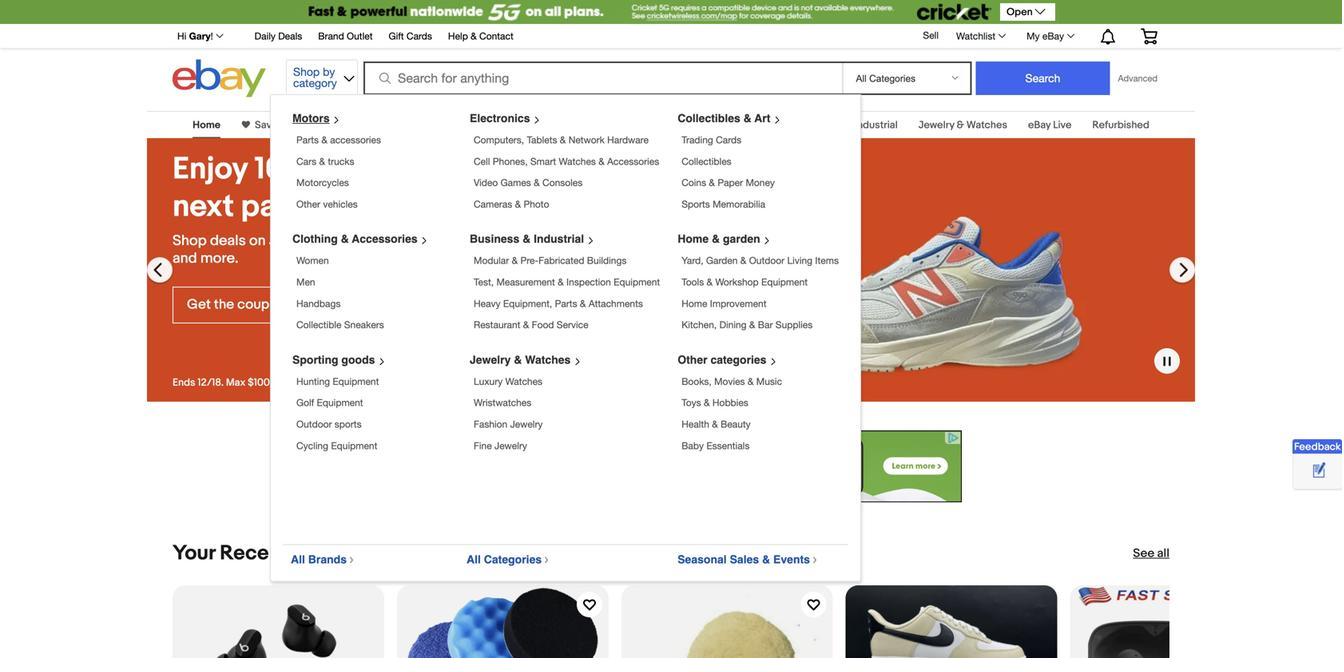 Task type: vqa. For each thing, say whether or not it's contained in the screenshot.


Task type: locate. For each thing, give the bounding box(es) containing it.
0 vertical spatial shop
[[293, 65, 320, 78]]

cards down sporting goods
[[716, 134, 742, 145]]

1 vertical spatial industrial
[[534, 233, 584, 245]]

1 horizontal spatial sporting
[[705, 119, 746, 131]]

1 vertical spatial accessories
[[352, 233, 418, 245]]

1 vertical spatial cards
[[716, 134, 742, 145]]

collectibles link down trading cards link
[[682, 156, 732, 167]]

garden inside enjoy 10% off your next pair main content
[[551, 119, 586, 131]]

1 horizontal spatial accessories
[[607, 156, 659, 167]]

sell
[[923, 30, 939, 41]]

cameras & photo link
[[474, 198, 549, 210]]

items right 'viewed'
[[383, 541, 435, 566]]

parts up cars
[[296, 134, 319, 145]]

collectible sneakers
[[296, 319, 384, 331]]

sporting up hunting
[[292, 354, 338, 366]]

improvement
[[710, 298, 767, 309]]

business inside shop by category "banner"
[[470, 233, 520, 245]]

1 horizontal spatial business
[[801, 119, 843, 131]]

watches left ebay live
[[967, 119, 1008, 131]]

cameras & photo
[[474, 198, 549, 210]]

1 vertical spatial jewelry & watches
[[470, 354, 571, 366]]

cell phones, smart watches & accessories link
[[474, 156, 659, 167]]

equipment for cycling equipment
[[331, 440, 377, 451]]

wristwatches link
[[474, 397, 532, 408]]

1 horizontal spatial jewelry & watches link
[[919, 119, 1008, 131]]

hardware
[[607, 134, 649, 145]]

books,
[[682, 376, 712, 387]]

men link
[[296, 276, 315, 288]]

toys inside shop by category "banner"
[[682, 397, 701, 408]]

0 vertical spatial jewelry & watches
[[919, 119, 1008, 131]]

jewelry & watches link
[[919, 119, 1008, 131], [470, 354, 588, 366]]

1 vertical spatial collectibles link
[[682, 156, 732, 167]]

home up "tablets"
[[510, 119, 539, 131]]

0 vertical spatial business
[[801, 119, 843, 131]]

ebay inside account navigation
[[1043, 30, 1064, 42]]

daily
[[255, 30, 276, 42]]

collectibles & art
[[678, 112, 771, 125]]

ebay left live
[[1028, 119, 1051, 131]]

advertisement region inside enjoy 10% off your next pair main content
[[380, 431, 962, 503]]

home up yard,
[[678, 233, 709, 245]]

equipment for hunting equipment
[[333, 376, 379, 387]]

advertisement region
[[284, 0, 1059, 24], [380, 431, 962, 503]]

home for home & garden
[[678, 233, 709, 245]]

garden
[[551, 119, 586, 131], [706, 255, 738, 266]]

category
[[293, 76, 337, 90]]

1 horizontal spatial all
[[467, 553, 481, 566]]

kitchen,
[[682, 319, 717, 331]]

1 horizontal spatial business & industrial
[[801, 119, 898, 131]]

0 horizontal spatial business
[[470, 233, 520, 245]]

1 vertical spatial jewelry & watches link
[[470, 354, 588, 366]]

1 vertical spatial items
[[383, 541, 435, 566]]

heavy equipment, parts & attachments link
[[474, 298, 643, 309]]

electronics
[[470, 112, 530, 125]]

1 vertical spatial business & industrial link
[[470, 233, 601, 245]]

video games & consoles link
[[474, 177, 583, 188]]

1 vertical spatial ebay
[[1028, 119, 1051, 131]]

0 vertical spatial garden
[[551, 119, 586, 131]]

1 horizontal spatial business & industrial link
[[801, 119, 898, 131]]

business right goods
[[801, 119, 843, 131]]

toys up "health"
[[682, 397, 701, 408]]

jewelry & watches
[[919, 119, 1008, 131], [470, 354, 571, 366]]

accessories down hardware
[[607, 156, 659, 167]]

all brands
[[291, 553, 347, 566]]

!
[[211, 30, 213, 42]]

1 horizontal spatial parts
[[555, 298, 577, 309]]

motors link
[[292, 112, 347, 125], [305, 119, 338, 131]]

0 vertical spatial toys
[[663, 119, 684, 131]]

0 vertical spatial business & industrial
[[801, 119, 898, 131]]

1 horizontal spatial outdoor
[[749, 255, 785, 266]]

coupon
[[237, 296, 285, 313]]

equipment down the $100+.
[[317, 397, 363, 408]]

tools & workshop equipment
[[682, 276, 808, 288]]

None submit
[[976, 62, 1110, 95]]

sporting goods
[[705, 119, 780, 131]]

measurement
[[497, 276, 555, 288]]

collectibles inside enjoy 10% off your next pair main content
[[432, 119, 490, 131]]

sports memorabilia link
[[682, 198, 766, 210]]

health
[[682, 419, 710, 430]]

1 horizontal spatial shop
[[293, 65, 320, 78]]

1 vertical spatial business & industrial
[[470, 233, 584, 245]]

0 horizontal spatial cards
[[407, 30, 432, 42]]

items inside shop by category "banner"
[[815, 255, 839, 266]]

fabricated
[[539, 255, 585, 266]]

garden down 'home & garden'
[[706, 255, 738, 266]]

other down motorcycles "link"
[[296, 198, 320, 210]]

movies
[[715, 376, 745, 387]]

see
[[1134, 547, 1155, 561]]

0 horizontal spatial all
[[291, 553, 305, 566]]

shop inside enjoy 10% off your next pair shop deals on jordans, new balance, and more.
[[173, 232, 207, 250]]

coins & paper money
[[682, 177, 775, 188]]

cards for gift cards
[[407, 30, 432, 42]]

deals
[[210, 232, 246, 250]]

home improvement
[[682, 298, 767, 309]]

your shopping cart image
[[1140, 28, 1159, 44]]

equipment down sports
[[331, 440, 377, 451]]

0 horizontal spatial collectibles link
[[432, 119, 490, 131]]

1 vertical spatial outdoor
[[296, 419, 332, 430]]

0 vertical spatial parts
[[296, 134, 319, 145]]

collectibles
[[678, 112, 741, 125], [432, 119, 490, 131], [682, 156, 732, 167]]

1 horizontal spatial industrial
[[855, 119, 898, 131]]

0 vertical spatial sporting
[[705, 119, 746, 131]]

0 vertical spatial collectibles link
[[432, 119, 490, 131]]

1 vertical spatial parts
[[555, 298, 577, 309]]

jewelry inside enjoy 10% off your next pair main content
[[919, 119, 955, 131]]

home up enjoy on the left top
[[193, 119, 221, 131]]

sporting inside shop by category "banner"
[[292, 354, 338, 366]]

collectibles link
[[432, 119, 490, 131], [682, 156, 732, 167]]

parts
[[296, 134, 319, 145], [555, 298, 577, 309]]

industrial inside enjoy 10% off your next pair main content
[[855, 119, 898, 131]]

0 vertical spatial cards
[[407, 30, 432, 42]]

jordans,
[[269, 232, 326, 250]]

saved link
[[250, 119, 284, 131]]

1 vertical spatial other
[[678, 354, 708, 366]]

1 horizontal spatial cards
[[716, 134, 742, 145]]

0 vertical spatial jewelry & watches link
[[919, 119, 1008, 131]]

outdoor up tools & workshop equipment
[[749, 255, 785, 266]]

0 horizontal spatial sporting
[[292, 354, 338, 366]]

business & industrial
[[801, 119, 898, 131], [470, 233, 584, 245]]

all for all categories
[[467, 553, 481, 566]]

home down tools
[[682, 298, 708, 309]]

shop left by
[[293, 65, 320, 78]]

art
[[755, 112, 771, 125]]

yard, garden & outdoor living items
[[682, 255, 839, 266]]

home & garden
[[678, 233, 761, 245]]

collectibles up computers,
[[432, 119, 490, 131]]

gift cards link
[[389, 28, 432, 46]]

other for other categories
[[678, 354, 708, 366]]

watches down food
[[525, 354, 571, 366]]

pre-
[[521, 255, 539, 266]]

0 vertical spatial off
[[320, 151, 359, 188]]

1 vertical spatial garden
[[706, 255, 738, 266]]

sporting
[[705, 119, 746, 131], [292, 354, 338, 366]]

outdoor
[[749, 255, 785, 266], [296, 419, 332, 430]]

fine
[[474, 440, 492, 451]]

1 horizontal spatial collectibles link
[[682, 156, 732, 167]]

fine jewelry link
[[474, 440, 527, 451]]

off inside enjoy 10% off your next pair shop deals on jordans, new balance, and more.
[[320, 151, 359, 188]]

sporting inside enjoy 10% off your next pair main content
[[705, 119, 746, 131]]

all
[[291, 553, 305, 566], [467, 553, 481, 566]]

sporting up trading cards on the right top of page
[[705, 119, 746, 131]]

baby essentials link
[[682, 440, 750, 451]]

sporting goods link
[[292, 354, 392, 366]]

0 horizontal spatial jewelry & watches link
[[470, 354, 588, 366]]

other categories
[[678, 354, 767, 366]]

tablets
[[527, 134, 557, 145]]

0 horizontal spatial business & industrial
[[470, 233, 584, 245]]

collectibles link up computers,
[[432, 119, 490, 131]]

cards right gift
[[407, 30, 432, 42]]

accessories
[[330, 134, 381, 145]]

video
[[474, 177, 498, 188]]

1 vertical spatial shop
[[173, 232, 207, 250]]

1 horizontal spatial off
[[320, 151, 359, 188]]

coins
[[682, 177, 707, 188]]

equipment
[[614, 276, 660, 288], [762, 276, 808, 288], [333, 376, 379, 387], [317, 397, 363, 408], [331, 440, 377, 451]]

electronics link
[[470, 112, 547, 125]]

toys up trading
[[663, 119, 684, 131]]

0 vertical spatial items
[[815, 255, 839, 266]]

2 all from the left
[[467, 553, 481, 566]]

1 horizontal spatial other
[[678, 354, 708, 366]]

1 horizontal spatial jewelry & watches
[[919, 119, 1008, 131]]

1 vertical spatial advertisement region
[[380, 431, 962, 503]]

books, movies & music link
[[682, 376, 782, 387]]

0 horizontal spatial industrial
[[534, 233, 584, 245]]

daily deals
[[255, 30, 302, 42]]

feedback
[[1295, 441, 1341, 454]]

0 vertical spatial other
[[296, 198, 320, 210]]

max
[[226, 377, 246, 389]]

toys inside enjoy 10% off your next pair main content
[[663, 119, 684, 131]]

home for home improvement
[[682, 298, 708, 309]]

all left categories
[[467, 553, 481, 566]]

1 vertical spatial business
[[470, 233, 520, 245]]

all left brands on the bottom of the page
[[291, 553, 305, 566]]

other up books,
[[678, 354, 708, 366]]

parts down test, measurement & inspection equipment link
[[555, 298, 577, 309]]

10%
[[254, 151, 313, 188]]

enjoy
[[173, 151, 248, 188]]

sports
[[335, 419, 362, 430]]

test, measurement & inspection equipment
[[474, 276, 660, 288]]

business & industrial inside shop by category "banner"
[[470, 233, 584, 245]]

gift
[[389, 30, 404, 42]]

accessories down the vehicles
[[352, 233, 418, 245]]

see all link
[[1134, 546, 1170, 562]]

0 horizontal spatial other
[[296, 198, 320, 210]]

1 vertical spatial sporting
[[292, 354, 338, 366]]

equipment down goods
[[333, 376, 379, 387]]

1 vertical spatial toys
[[682, 397, 701, 408]]

and
[[173, 250, 197, 267]]

fashion
[[474, 419, 508, 430]]

memorabilia
[[713, 198, 766, 210]]

ebay right my
[[1043, 30, 1064, 42]]

garden up computers, tablets & network hardware link
[[551, 119, 586, 131]]

seasonal
[[678, 553, 727, 566]]

1 horizontal spatial garden
[[706, 255, 738, 266]]

all categories
[[467, 553, 542, 566]]

shop up and at the top of page
[[173, 232, 207, 250]]

1 all from the left
[[291, 553, 305, 566]]

business inside enjoy 10% off your next pair main content
[[801, 119, 843, 131]]

0 horizontal spatial items
[[383, 541, 435, 566]]

goods
[[342, 354, 375, 366]]

brand outlet link
[[318, 28, 373, 46]]

business up modular
[[470, 233, 520, 245]]

1 horizontal spatial items
[[815, 255, 839, 266]]

your
[[366, 151, 428, 188]]

1 vertical spatial off
[[272, 377, 285, 389]]

0 vertical spatial industrial
[[855, 119, 898, 131]]

outdoor up cycling
[[296, 419, 332, 430]]

restaurant
[[474, 319, 521, 331]]

0 vertical spatial outdoor
[[749, 255, 785, 266]]

items right living
[[815, 255, 839, 266]]

0 horizontal spatial shop
[[173, 232, 207, 250]]

cars
[[296, 156, 317, 167]]

sneakers
[[344, 319, 384, 331]]

0 horizontal spatial garden
[[551, 119, 586, 131]]

equipment for golf equipment
[[317, 397, 363, 408]]

ends 12/18. max $100 off sneakers $100+. 1x use.
[[173, 377, 396, 389]]

cards inside account navigation
[[407, 30, 432, 42]]

0 horizontal spatial accessories
[[352, 233, 418, 245]]

business & industrial inside enjoy 10% off your next pair main content
[[801, 119, 898, 131]]

0 horizontal spatial jewelry & watches
[[470, 354, 571, 366]]

industrial for top business & industrial link
[[855, 119, 898, 131]]

0 vertical spatial ebay
[[1043, 30, 1064, 42]]

sales
[[730, 553, 759, 566]]

0 vertical spatial business & industrial link
[[801, 119, 898, 131]]

hunting equipment link
[[296, 376, 379, 387]]

industrial inside shop by category "banner"
[[534, 233, 584, 245]]



Task type: describe. For each thing, give the bounding box(es) containing it.
sporting for sporting goods
[[292, 354, 338, 366]]

baby
[[682, 440, 704, 451]]

home improvement link
[[682, 298, 767, 309]]

motorcycles link
[[296, 177, 349, 188]]

shop by category banner
[[169, 24, 1170, 582]]

games
[[501, 177, 531, 188]]

0 vertical spatial advertisement region
[[284, 0, 1059, 24]]

none submit inside shop by category "banner"
[[976, 62, 1110, 95]]

deals
[[278, 30, 302, 42]]

handbags link
[[296, 298, 341, 309]]

account navigation
[[169, 24, 1170, 49]]

enjoy 10% off your next pair main content
[[0, 101, 1343, 658]]

gary
[[189, 30, 211, 42]]

health & beauty
[[682, 419, 751, 430]]

buildings
[[587, 255, 627, 266]]

toys link
[[663, 119, 684, 131]]

watches up the wristwatches link
[[506, 376, 543, 387]]

sneakers
[[287, 377, 329, 389]]

toys for toys & hobbies
[[682, 397, 701, 408]]

watches down network
[[559, 156, 596, 167]]

on
[[249, 232, 266, 250]]

sports
[[682, 198, 710, 210]]

yard,
[[682, 255, 704, 266]]

my
[[1027, 30, 1040, 42]]

viewed
[[308, 541, 378, 566]]

equipment,
[[503, 298, 552, 309]]

gift cards
[[389, 30, 432, 42]]

by
[[323, 65, 335, 78]]

ebay inside enjoy 10% off your next pair main content
[[1028, 119, 1051, 131]]

beauty
[[721, 419, 751, 430]]

collectibles down trading cards link
[[682, 156, 732, 167]]

events
[[774, 553, 810, 566]]

collectibles up trading cards link
[[678, 112, 741, 125]]

more.
[[201, 250, 239, 267]]

jewelry & watches inside enjoy 10% off your next pair main content
[[919, 119, 1008, 131]]

equipment down living
[[762, 276, 808, 288]]

seasonal sales & events link
[[678, 553, 824, 566]]

brand outlet
[[318, 30, 373, 42]]

collectibles link inside enjoy 10% off your next pair main content
[[432, 119, 490, 131]]

paper
[[718, 177, 743, 188]]

cards for trading cards
[[716, 134, 742, 145]]

ebay live link
[[1028, 119, 1072, 131]]

business & industrial for top business & industrial link
[[801, 119, 898, 131]]

outlet
[[347, 30, 373, 42]]

contact
[[480, 30, 514, 42]]

equipment up 'attachments'
[[614, 276, 660, 288]]

0 horizontal spatial outdoor
[[296, 419, 332, 430]]

fine jewelry
[[474, 440, 527, 451]]

restaurant & food service
[[474, 319, 589, 331]]

next
[[173, 188, 234, 226]]

toys for toys
[[663, 119, 684, 131]]

other vehicles link
[[296, 198, 358, 210]]

1x
[[365, 377, 374, 389]]

supplies
[[776, 319, 813, 331]]

get the coupon
[[187, 296, 288, 313]]

clothing & accessories
[[292, 233, 418, 245]]

balance,
[[362, 232, 418, 250]]

fashion jewelry link
[[474, 419, 543, 430]]

books, movies & music
[[682, 376, 782, 387]]

Search for anything text field
[[366, 63, 839, 93]]

jewelry & watches inside shop by category "banner"
[[470, 354, 571, 366]]

$100+.
[[332, 377, 363, 389]]

service
[[557, 319, 589, 331]]

brands
[[308, 553, 347, 566]]

essentials
[[707, 440, 750, 451]]

modular
[[474, 255, 509, 266]]

women link
[[296, 255, 329, 266]]

all categories link
[[467, 553, 556, 566]]

& inside account navigation
[[471, 30, 477, 42]]

0 horizontal spatial business & industrial link
[[470, 233, 601, 245]]

motorcycles
[[296, 177, 349, 188]]

home & garden link
[[678, 233, 777, 245]]

industrial for the leftmost business & industrial link
[[534, 233, 584, 245]]

hi gary !
[[177, 30, 213, 42]]

modular & pre-fabricated buildings
[[474, 255, 627, 266]]

golf equipment
[[296, 397, 363, 408]]

shop by category
[[293, 65, 337, 90]]

kitchen, dining & bar supplies link
[[682, 319, 813, 331]]

enjoy 10% off your next pair link
[[173, 151, 438, 226]]

heavy equipment, parts & attachments
[[474, 298, 643, 309]]

watches inside enjoy 10% off your next pair main content
[[967, 119, 1008, 131]]

cycling
[[296, 440, 328, 451]]

food
[[532, 319, 554, 331]]

0 horizontal spatial off
[[272, 377, 285, 389]]

music
[[757, 376, 782, 387]]

clothing & accessories link
[[292, 233, 434, 245]]

saved
[[255, 119, 284, 131]]

men
[[296, 276, 315, 288]]

computers, tablets & network hardware
[[474, 134, 649, 145]]

other vehicles
[[296, 198, 358, 210]]

get
[[187, 296, 211, 313]]

cars & trucks link
[[296, 156, 354, 167]]

business & industrial for the leftmost business & industrial link
[[470, 233, 584, 245]]

motors inside enjoy 10% off your next pair main content
[[305, 119, 338, 131]]

shop by category button
[[286, 60, 358, 94]]

hobbies
[[713, 397, 749, 408]]

sporting for sporting goods
[[705, 119, 746, 131]]

help & contact link
[[448, 28, 514, 46]]

watchlist link
[[948, 26, 1013, 46]]

garden inside shop by category "banner"
[[706, 255, 738, 266]]

open button
[[1001, 3, 1056, 21]]

pair
[[241, 188, 296, 226]]

0 horizontal spatial parts
[[296, 134, 319, 145]]

workshop
[[716, 276, 759, 288]]

ends
[[173, 377, 195, 389]]

sporting goods link
[[705, 119, 780, 131]]

other for other vehicles
[[296, 198, 320, 210]]

0 vertical spatial accessories
[[607, 156, 659, 167]]

tools
[[682, 276, 704, 288]]

cycling equipment link
[[296, 440, 377, 451]]

home for home
[[193, 119, 221, 131]]

motors inside shop by category "banner"
[[292, 112, 330, 125]]

help & contact
[[448, 30, 514, 42]]

coins & paper money link
[[682, 177, 775, 188]]

shop inside shop by category
[[293, 65, 320, 78]]

toys & hobbies link
[[682, 397, 749, 408]]

categories
[[711, 354, 767, 366]]

tools & workshop equipment link
[[682, 276, 808, 288]]

hi
[[177, 30, 186, 42]]

computers, tablets & network hardware link
[[474, 134, 649, 145]]

items inside enjoy 10% off your next pair main content
[[383, 541, 435, 566]]

cars & trucks
[[296, 156, 354, 167]]

home for home & garden
[[510, 119, 539, 131]]

all for all brands
[[291, 553, 305, 566]]

$100
[[248, 377, 270, 389]]



